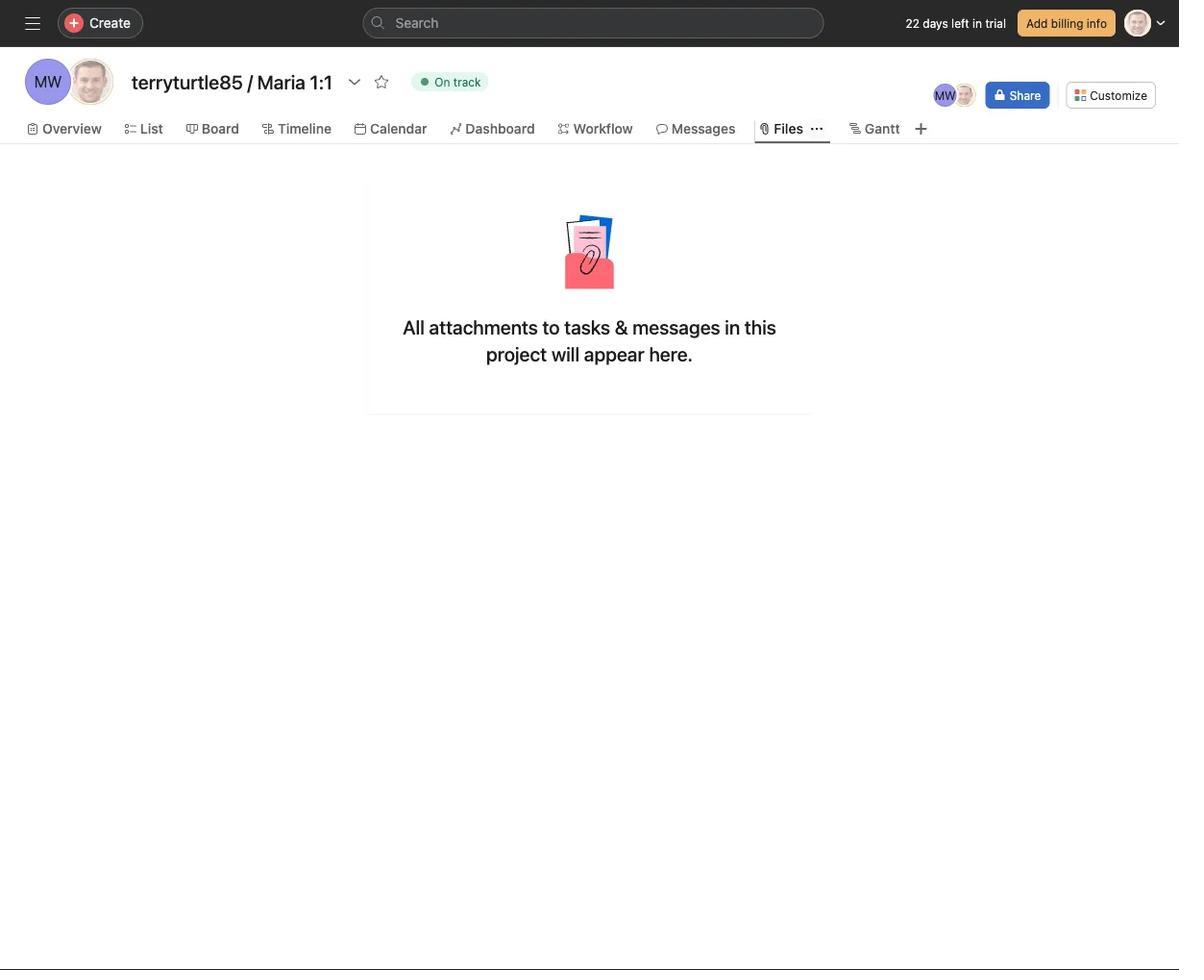 Task type: describe. For each thing, give the bounding box(es) containing it.
project
[[487, 342, 547, 365]]

share
[[1010, 88, 1042, 102]]

add billing info
[[1027, 16, 1108, 30]]

calendar link
[[355, 118, 427, 139]]

&
[[615, 315, 628, 338]]

all
[[403, 315, 425, 338]]

22 days left in trial
[[906, 16, 1007, 30]]

calendar
[[370, 121, 427, 137]]

this
[[745, 315, 777, 338]]

show options image
[[347, 74, 363, 89]]

list
[[140, 121, 163, 137]]

to
[[543, 315, 560, 338]]

search
[[396, 15, 439, 31]]

overview link
[[27, 118, 102, 139]]

dashboard
[[466, 121, 535, 137]]

in inside all attachments to tasks & messages in this project will appear here.
[[725, 315, 741, 338]]

add
[[1027, 16, 1049, 30]]

0 horizontal spatial mw
[[34, 73, 62, 91]]

1 horizontal spatial tt
[[958, 88, 972, 102]]

attachments
[[429, 315, 538, 338]]

list link
[[125, 118, 163, 139]]

create
[[89, 15, 131, 31]]

1 horizontal spatial mw
[[935, 88, 957, 102]]

on track
[[435, 75, 481, 88]]

customize button
[[1067, 82, 1157, 109]]

22
[[906, 16, 920, 30]]

gantt
[[865, 121, 901, 137]]

trial
[[986, 16, 1007, 30]]

billing
[[1052, 16, 1084, 30]]

workflow
[[574, 121, 633, 137]]

left
[[952, 16, 970, 30]]

timeline
[[278, 121, 332, 137]]

will
[[552, 342, 580, 365]]

0 horizontal spatial tt
[[81, 73, 100, 91]]

search list box
[[363, 8, 825, 38]]

add tab image
[[914, 121, 930, 137]]

on track button
[[403, 68, 498, 95]]

1 horizontal spatial in
[[973, 16, 983, 30]]

customize
[[1091, 88, 1148, 102]]

add billing info button
[[1018, 10, 1116, 37]]

timeline link
[[263, 118, 332, 139]]

messages link
[[657, 118, 736, 139]]



Task type: locate. For each thing, give the bounding box(es) containing it.
create button
[[58, 8, 143, 38]]

add to starred image
[[374, 74, 390, 89]]

in
[[973, 16, 983, 30], [725, 315, 741, 338]]

files
[[774, 121, 804, 137]]

dashboard link
[[450, 118, 535, 139]]

board
[[202, 121, 239, 137]]

messages
[[672, 121, 736, 137]]

1 vertical spatial in
[[725, 315, 741, 338]]

in right left
[[973, 16, 983, 30]]

info
[[1087, 16, 1108, 30]]

all attachments to tasks & messages in this project will appear here.
[[403, 315, 777, 365]]

search button
[[363, 8, 825, 38]]

0 horizontal spatial in
[[725, 315, 741, 338]]

in left this
[[725, 315, 741, 338]]

days
[[923, 16, 949, 30]]

mw left 'share' button
[[935, 88, 957, 102]]

messages
[[633, 315, 721, 338]]

share button
[[986, 82, 1050, 109]]

mw
[[34, 73, 62, 91], [935, 88, 957, 102]]

files link
[[759, 118, 804, 139]]

tt
[[81, 73, 100, 91], [958, 88, 972, 102]]

track
[[454, 75, 481, 88]]

mw up the overview 'link'
[[34, 73, 62, 91]]

tab actions image
[[811, 123, 823, 135]]

tasks
[[565, 315, 611, 338]]

on
[[435, 75, 450, 88]]

0 vertical spatial in
[[973, 16, 983, 30]]

overview
[[42, 121, 102, 137]]

gantt link
[[850, 118, 901, 139]]

workflow link
[[558, 118, 633, 139]]

tt left 'share' button
[[958, 88, 972, 102]]

tt up overview in the top left of the page
[[81, 73, 100, 91]]

board link
[[186, 118, 239, 139]]

appear here.
[[584, 342, 693, 365]]

None text field
[[127, 64, 338, 99]]

expand sidebar image
[[25, 15, 40, 31]]



Task type: vqa. For each thing, say whether or not it's contained in the screenshot.
in to the bottom
yes



